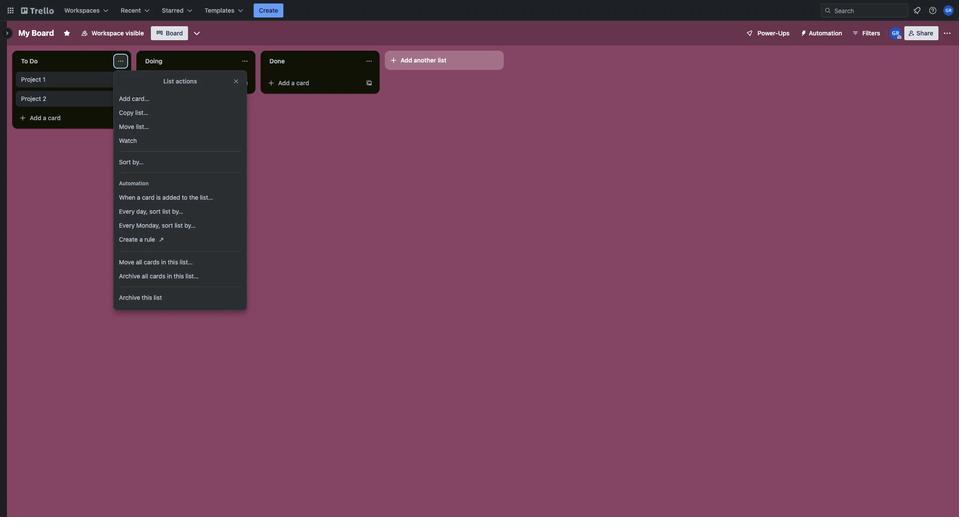 Task type: locate. For each thing, give the bounding box(es) containing it.
every monday, sort list by…
[[119, 222, 196, 229]]

0 vertical spatial this
[[168, 258, 178, 266]]

cards for archive
[[150, 272, 165, 280]]

add a card button for doing
[[140, 76, 238, 90]]

every for every monday, sort list by…
[[119, 222, 135, 229]]

0 vertical spatial move
[[119, 123, 134, 130]]

add a card up the 'add card…' link
[[154, 79, 185, 87]]

1 horizontal spatial create
[[259, 7, 278, 14]]

every day, sort list by…
[[119, 208, 183, 215]]

create for create
[[259, 7, 278, 14]]

cards up archive all cards in this list…
[[144, 258, 160, 266]]

added
[[162, 194, 180, 201]]

2 horizontal spatial create from template… image
[[366, 80, 373, 87]]

0 vertical spatial greg robinson (gregrobinson96) image
[[943, 5, 954, 16]]

1 archive from the top
[[119, 272, 140, 280]]

archive up archive this list
[[119, 272, 140, 280]]

2 every from the top
[[119, 222, 135, 229]]

every down the when
[[119, 208, 135, 215]]

archive down archive all cards in this list…
[[119, 294, 140, 301]]

archive this list link
[[114, 291, 247, 305]]

0 vertical spatial by…
[[132, 158, 144, 166]]

0 vertical spatial every
[[119, 208, 135, 215]]

in
[[161, 258, 166, 266], [167, 272, 172, 280]]

every up create a rule
[[119, 222, 135, 229]]

create from template… image for done
[[366, 80, 373, 87]]

1 horizontal spatial in
[[167, 272, 172, 280]]

0 horizontal spatial by…
[[132, 158, 144, 166]]

1 vertical spatial greg robinson (gregrobinson96) image
[[889, 27, 902, 39]]

all for archive
[[142, 272, 148, 280]]

0 horizontal spatial sort
[[149, 208, 161, 215]]

list right another in the top left of the page
[[438, 56, 446, 64]]

sort right day,
[[149, 208, 161, 215]]

list…
[[135, 109, 148, 116], [136, 123, 149, 130], [200, 194, 213, 201], [180, 258, 193, 266], [186, 272, 199, 280]]

card down the 'done' text field
[[296, 79, 309, 87]]

by… inside every day, sort list by… link
[[172, 208, 183, 215]]

list actions
[[163, 77, 197, 85]]

1 vertical spatial every
[[119, 222, 135, 229]]

add a card button up the 'add card…' link
[[140, 76, 238, 90]]

move
[[119, 123, 134, 130], [119, 258, 134, 266]]

0 vertical spatial project
[[21, 76, 41, 83]]

done
[[269, 57, 285, 65]]

add for done's add a card button
[[278, 79, 290, 87]]

greg robinson (gregrobinson96) image right filters
[[889, 27, 902, 39]]

board
[[32, 28, 54, 38], [166, 29, 183, 37]]

list down archive all cards in this list…
[[154, 294, 162, 301]]

cards
[[144, 258, 160, 266], [150, 272, 165, 280]]

by… right sort
[[132, 158, 144, 166]]

move for move all cards in this list…
[[119, 258, 134, 266]]

sm image
[[797, 26, 809, 38]]

share
[[917, 29, 933, 37]]

0 horizontal spatial board
[[32, 28, 54, 38]]

move all cards in this list… link
[[114, 255, 247, 269]]

visible
[[125, 29, 144, 37]]

list inside 'button'
[[438, 56, 446, 64]]

1 vertical spatial archive
[[119, 294, 140, 301]]

add
[[401, 56, 412, 64], [154, 79, 166, 87], [278, 79, 290, 87], [119, 95, 130, 102], [30, 114, 41, 122]]

templates
[[205, 7, 234, 14]]

by… for day,
[[172, 208, 183, 215]]

a left actions
[[167, 79, 171, 87]]

2 archive from the top
[[119, 294, 140, 301]]

in up archive all cards in this list…
[[161, 258, 166, 266]]

automation inside automation button
[[809, 29, 842, 37]]

0 vertical spatial all
[[136, 258, 142, 266]]

project 2 link
[[21, 94, 122, 103]]

watch link
[[114, 134, 247, 148]]

starred
[[162, 7, 184, 14]]

move inside move list… link
[[119, 123, 134, 130]]

add a card button down project 2 link
[[16, 111, 114, 125]]

in for move all cards in this list…
[[161, 258, 166, 266]]

move list… link
[[114, 120, 247, 134]]

project 1 link
[[21, 75, 122, 84]]

this up the "archive all cards in this list…" link
[[168, 258, 178, 266]]

automation up the when
[[119, 180, 149, 187]]

sort down every day, sort list by… link
[[162, 222, 173, 229]]

board inside 'text field'
[[32, 28, 54, 38]]

list
[[438, 56, 446, 64], [162, 208, 170, 215], [175, 222, 183, 229], [154, 294, 162, 301]]

move inside move all cards in this list… link
[[119, 258, 134, 266]]

do
[[30, 57, 38, 65]]

power-ups
[[758, 29, 790, 37]]

1 vertical spatial this
[[174, 272, 184, 280]]

every for every day, sort list by…
[[119, 208, 135, 215]]

1 horizontal spatial add a card button
[[140, 76, 238, 90]]

0 horizontal spatial greg robinson (gregrobinson96) image
[[889, 27, 902, 39]]

all
[[136, 258, 142, 266], [142, 272, 148, 280]]

0 vertical spatial archive
[[119, 272, 140, 280]]

add down the done
[[278, 79, 290, 87]]

add down project 2
[[30, 114, 41, 122]]

2 horizontal spatial add a card
[[278, 79, 309, 87]]

in down move all cards in this list… link
[[167, 272, 172, 280]]

to do
[[21, 57, 38, 65]]

1 vertical spatial create
[[119, 236, 138, 243]]

1 vertical spatial sort
[[162, 222, 173, 229]]

add left another in the top left of the page
[[401, 56, 412, 64]]

1 horizontal spatial by…
[[172, 208, 183, 215]]

1 horizontal spatial sort
[[162, 222, 173, 229]]

1 move from the top
[[119, 123, 134, 130]]

1 horizontal spatial greg robinson (gregrobinson96) image
[[943, 5, 954, 16]]

my
[[18, 28, 30, 38]]

automation down search image
[[809, 29, 842, 37]]

add a card for to do
[[30, 114, 61, 122]]

project
[[21, 76, 41, 83], [21, 95, 41, 102]]

0 vertical spatial sort
[[149, 208, 161, 215]]

Done text field
[[264, 54, 360, 68]]

1 horizontal spatial automation
[[809, 29, 842, 37]]

move all cards in this list…
[[119, 258, 193, 266]]

starred button
[[157, 3, 198, 17]]

project 1
[[21, 76, 45, 83]]

add a card button
[[140, 76, 238, 90], [264, 76, 362, 90], [16, 111, 114, 125]]

1 vertical spatial in
[[167, 272, 172, 280]]

add a card
[[154, 79, 185, 87], [278, 79, 309, 87], [30, 114, 61, 122]]

board right the my at the top left of page
[[32, 28, 54, 38]]

0 horizontal spatial in
[[161, 258, 166, 266]]

1 project from the top
[[21, 76, 41, 83]]

this down move all cards in this list… link
[[174, 272, 184, 280]]

primary element
[[0, 0, 959, 21]]

every
[[119, 208, 135, 215], [119, 222, 135, 229]]

to
[[182, 194, 188, 201]]

2 vertical spatial this
[[142, 294, 152, 301]]

create
[[259, 7, 278, 14], [119, 236, 138, 243]]

cards down move all cards in this list…
[[150, 272, 165, 280]]

1 vertical spatial cards
[[150, 272, 165, 280]]

greg robinson (gregrobinson96) image
[[943, 5, 954, 16], [889, 27, 902, 39]]

a
[[167, 79, 171, 87], [291, 79, 295, 87], [43, 114, 46, 122], [137, 194, 140, 201], [139, 236, 143, 243]]

create from template… image
[[241, 80, 248, 87], [366, 80, 373, 87], [117, 115, 124, 122]]

greg robinson (gregrobinson96) image right open information menu image
[[943, 5, 954, 16]]

project left 2
[[21, 95, 41, 102]]

0 vertical spatial in
[[161, 258, 166, 266]]

1 vertical spatial by…
[[172, 208, 183, 215]]

list… down move all cards in this list… link
[[186, 272, 199, 280]]

every monday, sort list by… link
[[114, 219, 247, 233]]

create inside button
[[259, 7, 278, 14]]

move down copy
[[119, 123, 134, 130]]

ups
[[778, 29, 790, 37]]

this down archive all cards in this list…
[[142, 294, 152, 301]]

by…
[[132, 158, 144, 166], [172, 208, 183, 215], [184, 222, 196, 229]]

sort
[[149, 208, 161, 215], [162, 222, 173, 229]]

card
[[172, 79, 185, 87], [296, 79, 309, 87], [48, 114, 61, 122], [142, 194, 154, 201]]

by… inside every monday, sort list by… link
[[184, 222, 196, 229]]

0 vertical spatial cards
[[144, 258, 160, 266]]

1 every from the top
[[119, 208, 135, 215]]

my board
[[18, 28, 54, 38]]

2 horizontal spatial add a card button
[[264, 76, 362, 90]]

move down create a rule
[[119, 258, 134, 266]]

2 vertical spatial by…
[[184, 222, 196, 229]]

board left the customize views icon
[[166, 29, 183, 37]]

2 move from the top
[[119, 258, 134, 266]]

0 horizontal spatial automation
[[119, 180, 149, 187]]

0 vertical spatial automation
[[809, 29, 842, 37]]

1 vertical spatial move
[[119, 258, 134, 266]]

automation
[[809, 29, 842, 37], [119, 180, 149, 187]]

add a card down 2
[[30, 114, 61, 122]]

sort for monday,
[[162, 222, 173, 229]]

actions
[[176, 77, 197, 85]]

add inside 'button'
[[401, 56, 412, 64]]

add a card for done
[[278, 79, 309, 87]]

archive
[[119, 272, 140, 280], [119, 294, 140, 301]]

doing
[[145, 57, 162, 65]]

customize views image
[[193, 29, 201, 38]]

1 vertical spatial all
[[142, 272, 148, 280]]

1 horizontal spatial create from template… image
[[241, 80, 248, 87]]

add a card button for done
[[264, 76, 362, 90]]

0 horizontal spatial add a card button
[[16, 111, 114, 125]]

sort by…
[[119, 158, 144, 166]]

all down create a rule
[[136, 258, 142, 266]]

1 vertical spatial project
[[21, 95, 41, 102]]

sort for day,
[[149, 208, 161, 215]]

add a card button down the 'done' text field
[[264, 76, 362, 90]]

add a card down the done
[[278, 79, 309, 87]]

by… down every day, sort list by… link
[[184, 222, 196, 229]]

by… down when a card is added to the list… link
[[172, 208, 183, 215]]

0 vertical spatial create
[[259, 7, 278, 14]]

card left "is"
[[142, 194, 154, 201]]

create from template… image for doing
[[241, 80, 248, 87]]

2 horizontal spatial by…
[[184, 222, 196, 229]]

share button
[[904, 26, 939, 40]]

project for project 2
[[21, 95, 41, 102]]

workspace
[[92, 29, 124, 37]]

0 horizontal spatial create from template… image
[[117, 115, 124, 122]]

project left 1
[[21, 76, 41, 83]]

2 project from the top
[[21, 95, 41, 102]]

0 horizontal spatial add a card
[[30, 114, 61, 122]]

0 horizontal spatial create
[[119, 236, 138, 243]]

add for add a card button corresponding to to do
[[30, 114, 41, 122]]

all down move all cards in this list…
[[142, 272, 148, 280]]

this
[[168, 258, 178, 266], [174, 272, 184, 280], [142, 294, 152, 301]]



Task type: vqa. For each thing, say whether or not it's contained in the screenshot.
Remote work Icon
no



Task type: describe. For each thing, give the bounding box(es) containing it.
project for project 1
[[21, 76, 41, 83]]

add card…
[[119, 95, 149, 102]]

templates button
[[199, 3, 248, 17]]

add up copy
[[119, 95, 130, 102]]

sort by… link
[[114, 155, 247, 169]]

1 vertical spatial automation
[[119, 180, 149, 187]]

is
[[156, 194, 161, 201]]

Board name text field
[[14, 26, 58, 40]]

switch to… image
[[6, 6, 15, 15]]

when a card is added to the list… link
[[114, 191, 247, 205]]

copy list…
[[119, 109, 148, 116]]

back to home image
[[21, 3, 54, 17]]

workspace visible button
[[76, 26, 149, 40]]

this for move all cards in this list…
[[168, 258, 178, 266]]

list… down 'copy list…'
[[136, 123, 149, 130]]

move list…
[[119, 123, 149, 130]]

search image
[[824, 7, 831, 14]]

recent
[[121, 7, 141, 14]]

a right the when
[[137, 194, 140, 201]]

create a rule link
[[114, 233, 247, 248]]

card up the 'add card…' link
[[172, 79, 185, 87]]

add another list button
[[385, 51, 504, 70]]

list… right the
[[200, 194, 213, 201]]

filters
[[862, 29, 880, 37]]

the
[[189, 194, 198, 201]]

power-
[[758, 29, 778, 37]]

list down when a card is added to the list… at the left top
[[162, 208, 170, 215]]

2
[[43, 95, 46, 102]]

day,
[[136, 208, 148, 215]]

list
[[163, 77, 174, 85]]

recent button
[[115, 3, 155, 17]]

To Do text field
[[16, 54, 112, 68]]

show menu image
[[943, 29, 952, 38]]

when
[[119, 194, 135, 201]]

workspaces button
[[59, 3, 114, 17]]

card down project 2 link
[[48, 114, 61, 122]]

sort
[[119, 158, 131, 166]]

0 notifications image
[[912, 5, 922, 16]]

automation button
[[797, 26, 847, 40]]

archive for archive all cards in this list…
[[119, 272, 140, 280]]

a down 2
[[43, 114, 46, 122]]

Doing text field
[[140, 54, 236, 68]]

create for create a rule
[[119, 236, 138, 243]]

in for archive all cards in this list…
[[167, 272, 172, 280]]

create from template… image for to do
[[117, 115, 124, 122]]

archive all cards in this list…
[[119, 272, 199, 280]]

watch
[[119, 137, 137, 144]]

by… inside sort by… link
[[132, 158, 144, 166]]

to
[[21, 57, 28, 65]]

archive this list
[[119, 294, 162, 301]]

add another list
[[401, 56, 446, 64]]

list down every day, sort list by… link
[[175, 222, 183, 229]]

workspace visible
[[92, 29, 144, 37]]

by… for monday,
[[184, 222, 196, 229]]

add down doing
[[154, 79, 166, 87]]

move for move list…
[[119, 123, 134, 130]]

card…
[[132, 95, 149, 102]]

1 horizontal spatial add a card
[[154, 79, 185, 87]]

create a rule
[[119, 236, 155, 243]]

1 horizontal spatial board
[[166, 29, 183, 37]]

Search field
[[831, 4, 908, 17]]

power-ups button
[[740, 26, 795, 40]]

when a card is added to the list…
[[119, 194, 213, 201]]

rule
[[144, 236, 155, 243]]

this member is an admin of this board. image
[[897, 35, 901, 39]]

every day, sort list by… link
[[114, 205, 247, 219]]

a left rule
[[139, 236, 143, 243]]

board link
[[151, 26, 188, 40]]

another
[[414, 56, 436, 64]]

filters button
[[849, 26, 883, 40]]

copy list… link
[[114, 106, 247, 120]]

add a card button for to do
[[16, 111, 114, 125]]

this for archive all cards in this list…
[[174, 272, 184, 280]]

list… up the "archive all cards in this list…" link
[[180, 258, 193, 266]]

list… down card…
[[135, 109, 148, 116]]

monday,
[[136, 222, 160, 229]]

archive all cards in this list… link
[[114, 269, 247, 283]]

star or unstar board image
[[64, 30, 71, 37]]

add card… link
[[114, 92, 247, 106]]

create button
[[254, 3, 283, 17]]

all for move
[[136, 258, 142, 266]]

project 2
[[21, 95, 46, 102]]

copy
[[119, 109, 134, 116]]

open information menu image
[[928, 6, 937, 15]]

archive for archive this list
[[119, 294, 140, 301]]

a down the 'done' text field
[[291, 79, 295, 87]]

workspaces
[[64, 7, 100, 14]]

add for add another list 'button'
[[401, 56, 412, 64]]

1
[[43, 76, 45, 83]]

cards for move
[[144, 258, 160, 266]]



